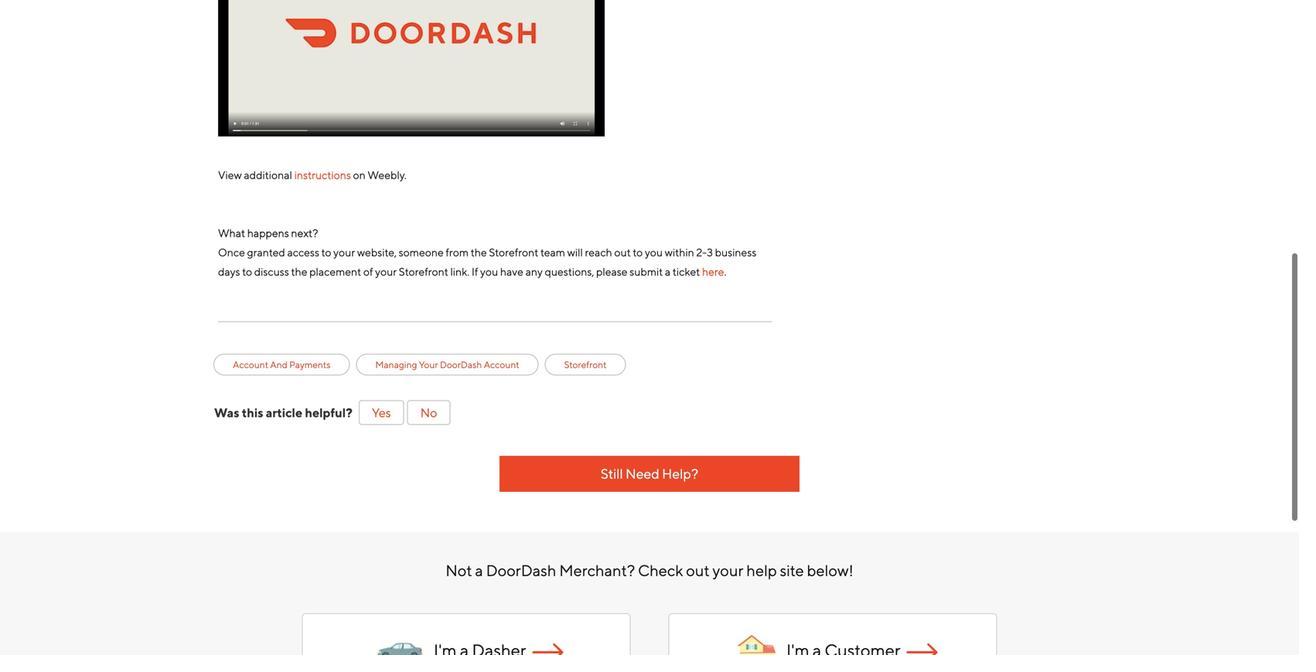 Task type: describe. For each thing, give the bounding box(es) containing it.
1 horizontal spatial to
[[322, 246, 332, 259]]

2 account from the left
[[484, 360, 520, 370]]

2 horizontal spatial to
[[633, 246, 643, 259]]

have
[[501, 266, 524, 278]]

2-
[[697, 246, 707, 259]]

website,
[[357, 246, 397, 259]]

reach
[[585, 246, 613, 259]]

happens
[[247, 227, 289, 240]]

below!
[[807, 562, 854, 580]]

team
[[541, 246, 566, 259]]

i'm a dasher image
[[370, 614, 428, 655]]

this
[[242, 406, 263, 420]]

0 vertical spatial storefront
[[489, 246, 539, 259]]

no
[[421, 406, 437, 420]]

here .
[[703, 266, 727, 278]]

on
[[353, 169, 366, 182]]

link.
[[451, 266, 470, 278]]

1 horizontal spatial your
[[375, 266, 397, 278]]

doordash for merchant?
[[486, 562, 557, 580]]

still need help? link
[[500, 456, 800, 492]]

not a doordash merchant? check out your help site below!
[[446, 562, 854, 580]]

was this article helpful?
[[214, 406, 353, 420]]

view additional instructions on weebly.
[[218, 169, 409, 182]]

weebly.
[[368, 169, 407, 182]]

managing your doordash account
[[376, 360, 520, 370]]

next?
[[291, 227, 318, 240]]

your
[[419, 360, 438, 370]]

and
[[270, 360, 288, 370]]

help?
[[663, 466, 699, 482]]

what
[[218, 227, 245, 240]]

0 horizontal spatial the
[[291, 266, 308, 278]]

any
[[526, 266, 543, 278]]

site
[[780, 562, 805, 580]]

user-added image image
[[218, 0, 605, 137]]

i'm a customer image
[[728, 622, 786, 655]]

merchant?
[[560, 562, 636, 580]]

if
[[472, 266, 478, 278]]

1 vertical spatial storefront
[[399, 266, 449, 278]]

instructions
[[295, 169, 351, 182]]

2 horizontal spatial storefront
[[565, 360, 607, 370]]

no button
[[407, 401, 451, 425]]

still
[[601, 466, 623, 482]]

ticket
[[673, 266, 701, 278]]

1 horizontal spatial you
[[645, 246, 663, 259]]

what happens next? once granted access to your website, someone from the storefront team will reach out to you within 2-3 business days to discuss the placement of your storefront link. if you have any questions, please submit a ticket
[[218, 227, 757, 278]]

1 account from the left
[[233, 360, 269, 370]]

here link
[[703, 266, 725, 278]]

days
[[218, 266, 240, 278]]

payments
[[290, 360, 331, 370]]

placement
[[310, 266, 362, 278]]



Task type: locate. For each thing, give the bounding box(es) containing it.
0 horizontal spatial doordash
[[440, 360, 482, 370]]

instructions link
[[295, 169, 351, 182]]

out inside what happens next? once granted access to your website, someone from the storefront team will reach out to you within 2-3 business days to discuss the placement of your storefront link. if you have any questions, please submit a ticket
[[615, 246, 631, 259]]

1 horizontal spatial a
[[665, 266, 671, 278]]

doordash right your
[[440, 360, 482, 370]]

account left and
[[233, 360, 269, 370]]

1 horizontal spatial out
[[687, 562, 710, 580]]

the up if
[[471, 246, 487, 259]]

0 vertical spatial doordash
[[440, 360, 482, 370]]

access
[[287, 246, 320, 259]]

a left ticket
[[665, 266, 671, 278]]

1 vertical spatial out
[[687, 562, 710, 580]]

granted
[[247, 246, 285, 259]]

doordash right not
[[486, 562, 557, 580]]

within
[[665, 246, 695, 259]]

2 horizontal spatial your
[[713, 562, 744, 580]]

account and payments link
[[233, 358, 331, 372]]

a inside what happens next? once granted access to your website, someone from the storefront team will reach out to you within 2-3 business days to discuss the placement of your storefront link. if you have any questions, please submit a ticket
[[665, 266, 671, 278]]

the
[[471, 246, 487, 259], [291, 266, 308, 278]]

check
[[638, 562, 684, 580]]

additional
[[244, 169, 292, 182]]

you right if
[[481, 266, 498, 278]]

managing
[[376, 360, 417, 370]]

your
[[334, 246, 355, 259], [375, 266, 397, 278], [713, 562, 744, 580]]

0 horizontal spatial to
[[242, 266, 252, 278]]

the down access in the top of the page
[[291, 266, 308, 278]]

0 vertical spatial the
[[471, 246, 487, 259]]

1 vertical spatial doordash
[[486, 562, 557, 580]]

1 horizontal spatial account
[[484, 360, 520, 370]]

2 vertical spatial storefront
[[565, 360, 607, 370]]

0 vertical spatial you
[[645, 246, 663, 259]]

0 vertical spatial your
[[334, 246, 355, 259]]

account
[[233, 360, 269, 370], [484, 360, 520, 370]]

managing your doordash account link
[[376, 358, 520, 372]]

will
[[568, 246, 583, 259]]

yes
[[372, 406, 391, 420]]

to up placement
[[322, 246, 332, 259]]

out right check
[[687, 562, 710, 580]]

1 horizontal spatial the
[[471, 246, 487, 259]]

a
[[665, 266, 671, 278], [475, 562, 483, 580]]

0 vertical spatial out
[[615, 246, 631, 259]]

2 vertical spatial your
[[713, 562, 744, 580]]

submit
[[630, 266, 663, 278]]

not
[[446, 562, 472, 580]]

doordash
[[440, 360, 482, 370], [486, 562, 557, 580]]

out
[[615, 246, 631, 259], [687, 562, 710, 580]]

view
[[218, 169, 242, 182]]

you
[[645, 246, 663, 259], [481, 266, 498, 278]]

yes button
[[359, 401, 404, 425]]

from
[[446, 246, 469, 259]]

business
[[715, 246, 757, 259]]

your up placement
[[334, 246, 355, 259]]

your left the help
[[713, 562, 744, 580]]

1 vertical spatial your
[[375, 266, 397, 278]]

storefront link
[[565, 358, 607, 372]]

help
[[747, 562, 778, 580]]

here
[[703, 266, 725, 278]]

1 horizontal spatial doordash
[[486, 562, 557, 580]]

your right of
[[375, 266, 397, 278]]

0 horizontal spatial storefront
[[399, 266, 449, 278]]

article
[[266, 406, 303, 420]]

1 vertical spatial the
[[291, 266, 308, 278]]

storefront
[[489, 246, 539, 259], [399, 266, 449, 278], [565, 360, 607, 370]]

once
[[218, 246, 245, 259]]

1 vertical spatial you
[[481, 266, 498, 278]]

0 horizontal spatial your
[[334, 246, 355, 259]]

doordash for account
[[440, 360, 482, 370]]

to up submit at the top of the page
[[633, 246, 643, 259]]

someone
[[399, 246, 444, 259]]

1 horizontal spatial storefront
[[489, 246, 539, 259]]

1 vertical spatial a
[[475, 562, 483, 580]]

please
[[597, 266, 628, 278]]

you up submit at the top of the page
[[645, 246, 663, 259]]

0 horizontal spatial you
[[481, 266, 498, 278]]

still need help?
[[601, 466, 699, 482]]

discuss
[[254, 266, 289, 278]]

0 vertical spatial a
[[665, 266, 671, 278]]

3
[[707, 246, 713, 259]]

helpful?
[[305, 406, 353, 420]]

need
[[626, 466, 660, 482]]

account and payments
[[233, 360, 331, 370]]

of
[[364, 266, 373, 278]]

account right your
[[484, 360, 520, 370]]

a right not
[[475, 562, 483, 580]]

questions,
[[545, 266, 595, 278]]

to right the days
[[242, 266, 252, 278]]

to
[[322, 246, 332, 259], [633, 246, 643, 259], [242, 266, 252, 278]]

.
[[725, 266, 727, 278]]

0 horizontal spatial account
[[233, 360, 269, 370]]

0 horizontal spatial out
[[615, 246, 631, 259]]

was
[[214, 406, 239, 420]]

out up the please
[[615, 246, 631, 259]]

0 horizontal spatial a
[[475, 562, 483, 580]]



Task type: vqa. For each thing, say whether or not it's contained in the screenshot.
the discuss
yes



